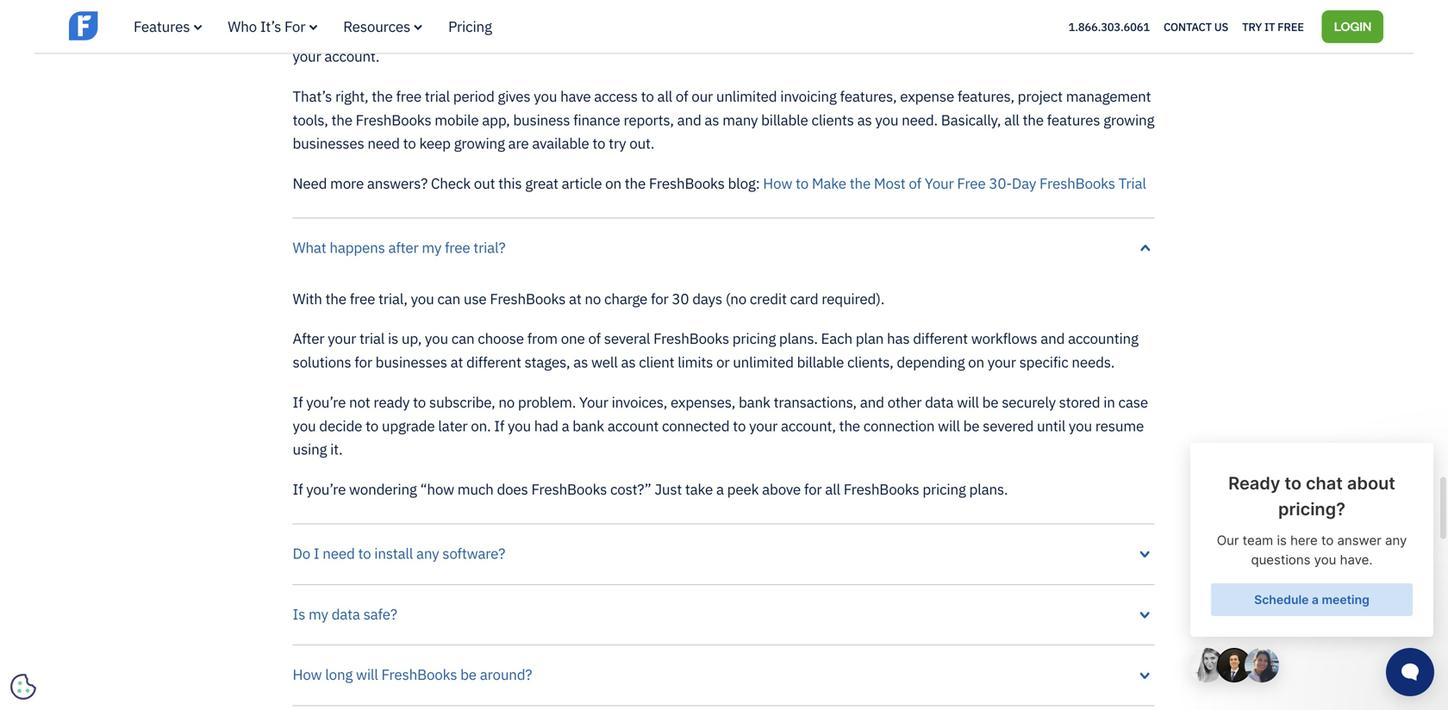 Task type: describe. For each thing, give the bounding box(es) containing it.
as
[[395, 0, 412, 18]]

several
[[604, 329, 650, 348]]

reports,
[[624, 110, 674, 129]]

0 vertical spatial be
[[983, 393, 999, 412]]

support
[[811, 23, 861, 42]]

2 horizontal spatial all
[[1005, 110, 1020, 129]]

business inside try it, it's on us. as a small business owner, you get unlimited access to freshbooks accounting software through our 30-day free trial, with no contracts and no credit card required. you even get free phone and email support in case you have questions about setting up your account.
[[464, 0, 521, 18]]

2 vertical spatial will
[[356, 665, 378, 684]]

required.
[[525, 23, 584, 42]]

is my data safe?
[[293, 605, 397, 624]]

0 horizontal spatial get
[[597, 0, 617, 18]]

0 vertical spatial growing
[[1104, 110, 1155, 129]]

more
[[330, 174, 364, 193]]

freshbooks right does at the bottom
[[532, 480, 607, 499]]

how to make the most of your free 30-day freshbooks trial link
[[760, 174, 1147, 193]]

no down the small
[[434, 23, 450, 42]]

1 vertical spatial different
[[467, 353, 521, 372]]

you
[[587, 23, 611, 42]]

out.
[[630, 134, 655, 153]]

2 features, from the left
[[958, 87, 1015, 106]]

the down out.
[[625, 174, 646, 193]]

1 horizontal spatial on
[[605, 174, 622, 193]]

1 features, from the left
[[840, 87, 897, 106]]

trial inside that's right, the free trial period gives you have access to all of our unlimited invoicing features, expense features, project management tools, the freshbooks mobile app, business finance reports, and as many billable clients as you need. basically, all the features growing businesses need to keep growing are available to try out.
[[425, 87, 450, 106]]

the left the most
[[850, 174, 871, 193]]

solutions
[[293, 353, 351, 372]]

clients
[[812, 110, 854, 129]]

account,
[[781, 416, 836, 435]]

decide
[[319, 416, 362, 435]]

is
[[388, 329, 398, 348]]

2 vertical spatial for
[[804, 480, 822, 499]]

features link
[[134, 17, 202, 36]]

stored
[[1059, 393, 1101, 412]]

to left "make"
[[796, 174, 809, 193]]

1 vertical spatial data
[[332, 605, 360, 624]]

you up up,
[[411, 289, 434, 308]]

depending
[[897, 353, 965, 372]]

trial, inside try it, it's on us. as a small business owner, you get unlimited access to freshbooks accounting software through our 30-day free trial, with no contracts and no credit card required. you even get free phone and email support in case you have questions about setting up your account.
[[1116, 0, 1145, 18]]

you up you
[[570, 0, 593, 18]]

it.
[[330, 440, 343, 459]]

have inside try it, it's on us. as a small business owner, you get unlimited access to freshbooks accounting software through our 30-day free trial, with no contracts and no credit card required. you even get free phone and email support in case you have questions about setting up your account.
[[938, 23, 969, 42]]

most
[[874, 174, 906, 193]]

1 vertical spatial card
[[790, 289, 819, 308]]

1 horizontal spatial bank
[[739, 393, 771, 412]]

features
[[134, 17, 190, 36]]

with
[[293, 289, 322, 308]]

1 horizontal spatial all
[[825, 480, 841, 499]]

happens
[[330, 238, 385, 257]]

you inside after your trial is up, you can choose from one of several freshbooks pricing plans. each plan has different workflows and accounting solutions for businesses at different stages, as well as client limits or unlimited billable clients, depending on your specific needs.
[[425, 329, 448, 348]]

to down not
[[366, 416, 379, 435]]

no left 'charge' in the top left of the page
[[585, 289, 601, 308]]

keep
[[419, 134, 451, 153]]

freshbooks down safe?
[[382, 665, 457, 684]]

upgrade
[[382, 416, 435, 435]]

who it's for
[[228, 17, 305, 36]]

management
[[1066, 87, 1151, 106]]

resources
[[343, 17, 411, 36]]

free left phone
[[672, 23, 697, 42]]

contact
[[1164, 19, 1212, 34]]

pricing
[[448, 17, 492, 36]]

as left many
[[705, 110, 719, 129]]

free inside that's right, the free trial period gives you have access to all of our unlimited invoicing features, expense features, project management tools, the freshbooks mobile app, business finance reports, and as many billable clients as you need. basically, all the features growing businesses need to keep growing are available to try out.
[[396, 87, 422, 106]]

much
[[458, 480, 494, 499]]

expense
[[900, 87, 955, 106]]

above
[[762, 480, 801, 499]]

try for try it, it's on us. as a small business owner, you get unlimited access to freshbooks accounting software through our 30-day free trial, with no contracts and no credit card required. you even get free phone and email support in case you have questions about setting up your account.
[[293, 0, 313, 18]]

period
[[453, 87, 495, 106]]

after
[[293, 329, 325, 348]]

out
[[474, 174, 495, 193]]

with
[[293, 23, 320, 42]]

to up upgrade
[[413, 393, 426, 412]]

many
[[723, 110, 758, 129]]

need inside that's right, the free trial period gives you have access to all of our unlimited invoicing features, expense features, project management tools, the freshbooks mobile app, business finance reports, and as many billable clients as you need. basically, all the features growing businesses need to keep growing are available to try out.
[[368, 134, 400, 153]]

login
[[1335, 17, 1372, 34]]

up
[[1126, 23, 1142, 42]]

you're for wondering
[[306, 480, 346, 499]]

the right right,
[[372, 87, 393, 106]]

your inside if you're not ready to subscribe, no problem. your invoices, expenses, bank transactions, and other data will be securely stored in case you decide to upgrade later on. if you had a bank account connected to your account, the connection will be severed until you resume using it.
[[749, 416, 778, 435]]

0 vertical spatial can
[[437, 289, 461, 308]]

software?
[[443, 544, 505, 563]]

on inside after your trial is up, you can choose from one of several freshbooks pricing plans. each plan has different workflows and accounting solutions for businesses at different stages, as well as client limits or unlimited billable clients, depending on your specific needs.
[[968, 353, 985, 372]]

problem.
[[518, 393, 576, 412]]

try it free
[[1243, 19, 1304, 34]]

safe?
[[364, 605, 397, 624]]

to left try
[[593, 134, 606, 153]]

us.
[[373, 0, 392, 18]]

in inside try it, it's on us. as a small business owner, you get unlimited access to freshbooks accounting software through our 30-day free trial, with no contracts and no credit card required. you even get free phone and email support in case you have questions about setting up your account.
[[864, 23, 876, 42]]

you left need.
[[875, 110, 899, 129]]

to up reports,
[[641, 87, 654, 106]]

you right 'gives'
[[534, 87, 557, 106]]

freshbooks inside try it, it's on us. as a small business owner, you get unlimited access to freshbooks accounting software through our 30-day free trial, with no contracts and no credit card required. you even get free phone and email support in case you have questions about setting up your account.
[[748, 0, 823, 18]]

you're for not
[[306, 393, 346, 412]]

1 horizontal spatial be
[[964, 416, 980, 435]]

plans. inside after your trial is up, you can choose from one of several freshbooks pricing plans. each plan has different workflows and accounting solutions for businesses at different stages, as well as client limits or unlimited billable clients, depending on your specific needs.
[[779, 329, 818, 348]]

1.866.303.6061 link
[[1069, 19, 1150, 34]]

long
[[325, 665, 353, 684]]

right,
[[335, 87, 369, 106]]

freshbooks inside that's right, the free trial period gives you have access to all of our unlimited invoicing features, expense features, project management tools, the freshbooks mobile app, business finance reports, and as many billable clients as you need. basically, all the features growing businesses need to keep growing are available to try out.
[[356, 110, 432, 129]]

available
[[532, 134, 589, 153]]

try
[[609, 134, 626, 153]]

0 vertical spatial different
[[913, 329, 968, 348]]

do i need to install any software?
[[293, 544, 505, 563]]

trial
[[1119, 174, 1147, 193]]

this
[[499, 174, 522, 193]]

need
[[293, 174, 327, 193]]

the right with
[[326, 289, 347, 308]]

the inside if you're not ready to subscribe, no problem. your invoices, expenses, bank transactions, and other data will be securely stored in case you decide to upgrade later on. if you had a bank account connected to your account, the connection will be severed until you resume using it.
[[839, 416, 860, 435]]

our inside that's right, the free trial period gives you have access to all of our unlimited invoicing features, expense features, project management tools, the freshbooks mobile app, business finance reports, and as many billable clients as you need. basically, all the features growing businesses need to keep growing are available to try out.
[[692, 87, 713, 106]]

need more answers? check out this great article on the freshbooks blog: how to make the most of your free 30-day freshbooks trial
[[293, 174, 1147, 193]]

unlimited inside after your trial is up, you can choose from one of several freshbooks pricing plans. each plan has different workflows and accounting solutions for businesses at different stages, as well as client limits or unlimited billable clients, depending on your specific needs.
[[733, 353, 794, 372]]

at inside after your trial is up, you can choose from one of several freshbooks pricing plans. each plan has different workflows and accounting solutions for businesses at different stages, as well as client limits or unlimited billable clients, depending on your specific needs.
[[451, 353, 463, 372]]

install
[[374, 544, 413, 563]]

1 vertical spatial need
[[323, 544, 355, 563]]

can inside after your trial is up, you can choose from one of several freshbooks pricing plans. each plan has different workflows and accounting solutions for businesses at different stages, as well as client limits or unlimited billable clients, depending on your specific needs.
[[452, 329, 475, 348]]

0 horizontal spatial all
[[657, 87, 673, 106]]

peek
[[727, 480, 759, 499]]

who it's for link
[[228, 17, 318, 36]]

answers?
[[367, 174, 428, 193]]

resume
[[1096, 416, 1144, 435]]

with the free trial, you can use freshbooks at no charge for 30 days (no credit card required).
[[293, 289, 885, 308]]

business inside that's right, the free trial period gives you have access to all of our unlimited invoicing features, expense features, project management tools, the freshbooks mobile app, business finance reports, and as many billable clients as you need. basically, all the features growing businesses need to keep growing are available to try out.
[[513, 110, 570, 129]]

free down happens
[[350, 289, 375, 308]]

30
[[672, 289, 689, 308]]

1 vertical spatial credit
[[750, 289, 787, 308]]

choose
[[478, 329, 524, 348]]

contact us
[[1164, 19, 1229, 34]]

0 vertical spatial will
[[957, 393, 979, 412]]

limits
[[678, 353, 713, 372]]

setting
[[1079, 23, 1123, 42]]

great
[[525, 174, 559, 193]]

to down expenses, at bottom
[[733, 416, 746, 435]]

trial inside after your trial is up, you can choose from one of several freshbooks pricing plans. each plan has different workflows and accounting solutions for businesses at different stages, as well as client limits or unlimited billable clients, depending on your specific needs.
[[360, 329, 385, 348]]

0 horizontal spatial trial,
[[379, 289, 408, 308]]

later
[[438, 416, 468, 435]]

as right clients
[[858, 110, 872, 129]]

freshbooks up from
[[490, 289, 566, 308]]

1 vertical spatial if
[[494, 416, 505, 435]]

1 horizontal spatial my
[[422, 238, 442, 257]]

freshbooks down connection
[[844, 480, 920, 499]]

no down it's
[[324, 23, 340, 42]]

if you're not ready to subscribe, no problem. your invoices, expenses, bank transactions, and other data will be securely stored in case you decide to upgrade later on. if you had a bank account connected to your account, the connection will be severed until you resume using it.
[[293, 393, 1148, 459]]

and left the email
[[744, 23, 769, 42]]

2 horizontal spatial a
[[717, 480, 724, 499]]

free left trial?
[[445, 238, 470, 257]]

of inside after your trial is up, you can choose from one of several freshbooks pricing plans. each plan has different workflows and accounting solutions for businesses at different stages, as well as client limits or unlimited billable clients, depending on your specific needs.
[[588, 329, 601, 348]]

questions
[[972, 23, 1035, 42]]

businesses inside after your trial is up, you can choose from one of several freshbooks pricing plans. each plan has different workflows and accounting solutions for businesses at different stages, as well as client limits or unlimited billable clients, depending on your specific needs.
[[376, 353, 447, 372]]

needs.
[[1072, 353, 1115, 372]]

1.866.303.6061
[[1069, 19, 1150, 34]]

you down 'stored'
[[1069, 416, 1092, 435]]

1 horizontal spatial pricing
[[923, 480, 966, 499]]

it
[[1265, 19, 1276, 34]]

0 horizontal spatial how
[[293, 665, 322, 684]]

project
[[1018, 87, 1063, 106]]

1 vertical spatial get
[[648, 23, 669, 42]]

as down several
[[621, 353, 636, 372]]

pricing inside after your trial is up, you can choose from one of several freshbooks pricing plans. each plan has different workflows and accounting solutions for businesses at different stages, as well as client limits or unlimited billable clients, depending on your specific needs.
[[733, 329, 776, 348]]

transactions,
[[774, 393, 857, 412]]



Task type: vqa. For each thing, say whether or not it's contained in the screenshot.
"HAVE"
yes



Task type: locate. For each thing, give the bounding box(es) containing it.
1 vertical spatial will
[[938, 416, 960, 435]]

for
[[285, 17, 305, 36]]

no left problem.
[[499, 393, 515, 412]]

cookie preferences image
[[10, 674, 36, 700]]

freshbooks inside after your trial is up, you can choose from one of several freshbooks pricing plans. each plan has different workflows and accounting solutions for businesses at different stages, as well as client limits or unlimited billable clients, depending on your specific needs.
[[654, 329, 729, 348]]

trial up mobile
[[425, 87, 450, 106]]

2 horizontal spatial be
[[983, 393, 999, 412]]

1 vertical spatial our
[[692, 87, 713, 106]]

0 horizontal spatial be
[[461, 665, 477, 684]]

check
[[431, 174, 471, 193]]

will right connection
[[938, 416, 960, 435]]

2 vertical spatial all
[[825, 480, 841, 499]]

0 horizontal spatial need
[[323, 544, 355, 563]]

1 horizontal spatial data
[[925, 393, 954, 412]]

1 vertical spatial be
[[964, 416, 980, 435]]

try inside try it, it's on us. as a small business owner, you get unlimited access to freshbooks accounting software through our 30-day free trial, with no contracts and no credit card required. you even get free phone and email support in case you have questions about setting up your account.
[[293, 0, 313, 18]]

if for ready
[[293, 393, 303, 412]]

0 horizontal spatial on
[[354, 0, 370, 18]]

for inside after your trial is up, you can choose from one of several freshbooks pricing plans. each plan has different workflows and accounting solutions for businesses at different stages, as well as client limits or unlimited billable clients, depending on your specific needs.
[[355, 353, 372, 372]]

2 vertical spatial unlimited
[[733, 353, 794, 372]]

securely
[[1002, 393, 1056, 412]]

0 horizontal spatial features,
[[840, 87, 897, 106]]

1 vertical spatial business
[[513, 110, 570, 129]]

as
[[705, 110, 719, 129], [858, 110, 872, 129], [574, 353, 588, 372], [621, 353, 636, 372]]

1 vertical spatial your
[[579, 393, 609, 412]]

1 horizontal spatial your
[[925, 174, 954, 193]]

one
[[561, 329, 585, 348]]

need right the i
[[323, 544, 355, 563]]

to inside try it, it's on us. as a small business owner, you get unlimited access to freshbooks accounting software through our 30-day free trial, with no contracts and no credit card required. you even get free phone and email support in case you have questions about setting up your account.
[[731, 0, 744, 18]]

1 vertical spatial for
[[355, 353, 372, 372]]

access
[[684, 0, 728, 18], [594, 87, 638, 106]]

0 vertical spatial credit
[[454, 23, 491, 42]]

0 vertical spatial business
[[464, 0, 521, 18]]

had
[[534, 416, 559, 435]]

free right it
[[1278, 19, 1304, 34]]

access up phone
[[684, 0, 728, 18]]

30- for day
[[989, 174, 1012, 193]]

what happens after my free trial?
[[293, 238, 506, 257]]

freshbooks right day
[[1040, 174, 1116, 193]]

you right up,
[[425, 329, 448, 348]]

1 vertical spatial plans.
[[970, 480, 1008, 499]]

using
[[293, 440, 327, 459]]

your inside if you're not ready to subscribe, no problem. your invoices, expenses, bank transactions, and other data will be securely stored in case you decide to upgrade later on. if you had a bank account connected to your account, the connection will be severed until you resume using it.
[[579, 393, 609, 412]]

how
[[763, 174, 793, 193], [293, 665, 322, 684]]

if down the using
[[293, 480, 303, 499]]

0 vertical spatial 30-
[[1038, 0, 1061, 18]]

have down software
[[938, 23, 969, 42]]

accounting inside try it, it's on us. as a small business owner, you get unlimited access to freshbooks accounting software through our 30-day free trial, with no contracts and no credit card required. you even get free phone and email support in case you have questions about setting up your account.
[[827, 0, 897, 18]]

of right the most
[[909, 174, 922, 193]]

1 vertical spatial at
[[451, 353, 463, 372]]

business right the small
[[464, 0, 521, 18]]

trial
[[425, 87, 450, 106], [360, 329, 385, 348]]

1 horizontal spatial card
[[790, 289, 819, 308]]

required).
[[822, 289, 885, 308]]

case down software
[[879, 23, 909, 42]]

of inside that's right, the free trial period gives you have access to all of our unlimited invoicing features, expense features, project management tools, the freshbooks mobile app, business finance reports, and as many billable clients as you need. basically, all the features growing businesses need to keep growing are available to try out.
[[676, 87, 688, 106]]

1 you're from the top
[[306, 393, 346, 412]]

a inside try it, it's on us. as a small business owner, you get unlimited access to freshbooks accounting software through our 30-day free trial, with no contracts and no credit card required. you even get free phone and email support in case you have questions about setting up your account.
[[415, 0, 423, 18]]

on
[[354, 0, 370, 18], [605, 174, 622, 193], [968, 353, 985, 372]]

1 horizontal spatial get
[[648, 23, 669, 42]]

need up answers?
[[368, 134, 400, 153]]

1 vertical spatial try
[[1243, 19, 1262, 34]]

1 vertical spatial a
[[562, 416, 569, 435]]

1 horizontal spatial in
[[1104, 393, 1116, 412]]

0 vertical spatial billable
[[761, 110, 809, 129]]

1 horizontal spatial for
[[651, 289, 669, 308]]

if down 'solutions'
[[293, 393, 303, 412]]

0 vertical spatial in
[[864, 23, 876, 42]]

on down workflows
[[968, 353, 985, 372]]

2 horizontal spatial for
[[804, 480, 822, 499]]

growing
[[1104, 110, 1155, 129], [454, 134, 505, 153]]

free left day
[[957, 174, 986, 193]]

your left account,
[[749, 416, 778, 435]]

a
[[415, 0, 423, 18], [562, 416, 569, 435], [717, 480, 724, 499]]

0 vertical spatial free
[[1278, 19, 1304, 34]]

pricing down '(no'
[[733, 329, 776, 348]]

case inside if you're not ready to subscribe, no problem. your invoices, expenses, bank transactions, and other data will be securely stored in case you decide to upgrade later on. if you had a bank account connected to your account, the connection will be severed until you resume using it.
[[1119, 393, 1148, 412]]

0 horizontal spatial have
[[561, 87, 591, 106]]

how left long
[[293, 665, 322, 684]]

0 vertical spatial for
[[651, 289, 669, 308]]

will right long
[[356, 665, 378, 684]]

account
[[608, 416, 659, 435]]

on right article
[[605, 174, 622, 193]]

freshbooks
[[748, 0, 823, 18], [356, 110, 432, 129], [649, 174, 725, 193], [1040, 174, 1116, 193], [490, 289, 566, 308], [654, 329, 729, 348], [532, 480, 607, 499], [844, 480, 920, 499], [382, 665, 457, 684]]

0 horizontal spatial growing
[[454, 134, 505, 153]]

0 vertical spatial card
[[494, 23, 522, 42]]

1 horizontal spatial try
[[1243, 19, 1262, 34]]

0 horizontal spatial different
[[467, 353, 521, 372]]

and left other
[[860, 393, 884, 412]]

just
[[655, 480, 682, 499]]

unlimited inside try it, it's on us. as a small business owner, you get unlimited access to freshbooks accounting software through our 30-day free trial, with no contracts and no credit card required. you even get free phone and email support in case you have questions about setting up your account.
[[620, 0, 681, 18]]

and inside that's right, the free trial period gives you have access to all of our unlimited invoicing features, expense features, project management tools, the freshbooks mobile app, business finance reports, and as many billable clients as you need. basically, all the features growing businesses need to keep growing are available to try out.
[[677, 110, 702, 129]]

your up 'solutions'
[[328, 329, 356, 348]]

and right reports,
[[677, 110, 702, 129]]

1 vertical spatial bank
[[573, 416, 604, 435]]

accounting
[[827, 0, 897, 18], [1068, 329, 1139, 348]]

0 horizontal spatial for
[[355, 353, 372, 372]]

1 horizontal spatial 30-
[[1038, 0, 1061, 18]]

trial, up up
[[1116, 0, 1145, 18]]

through
[[960, 0, 1010, 18]]

0 vertical spatial get
[[597, 0, 617, 18]]

1 vertical spatial of
[[909, 174, 922, 193]]

credit inside try it, it's on us. as a small business owner, you get unlimited access to freshbooks accounting software through our 30-day free trial, with no contracts and no credit card required. you even get free phone and email support in case you have questions about setting up your account.
[[454, 23, 491, 42]]

after
[[388, 238, 419, 257]]

try left it,
[[293, 0, 313, 18]]

any
[[416, 544, 439, 563]]

all down project on the right top of the page
[[1005, 110, 1020, 129]]

be left around?
[[461, 665, 477, 684]]

day
[[1012, 174, 1037, 193]]

the
[[372, 87, 393, 106], [332, 110, 353, 129], [1023, 110, 1044, 129], [625, 174, 646, 193], [850, 174, 871, 193], [326, 289, 347, 308], [839, 416, 860, 435]]

how long will freshbooks be around?
[[293, 665, 532, 684]]

0 horizontal spatial our
[[692, 87, 713, 106]]

2 vertical spatial of
[[588, 329, 601, 348]]

1 vertical spatial trial
[[360, 329, 385, 348]]

plan
[[856, 329, 884, 348]]

not
[[349, 393, 370, 412]]

unlimited up even
[[620, 0, 681, 18]]

free up '1.866.303.6061'
[[1087, 0, 1113, 18]]

on inside try it, it's on us. as a small business owner, you get unlimited access to freshbooks accounting software through our 30-day free trial, with no contracts and no credit card required. you even get free phone and email support in case you have questions about setting up your account.
[[354, 0, 370, 18]]

0 vertical spatial data
[[925, 393, 954, 412]]

all
[[657, 87, 673, 106], [1005, 110, 1020, 129], [825, 480, 841, 499]]

my right after
[[422, 238, 442, 257]]

our inside try it, it's on us. as a small business owner, you get unlimited access to freshbooks accounting software through our 30-day free trial, with no contracts and no credit card required. you even get free phone and email support in case you have questions about setting up your account.
[[1013, 0, 1035, 18]]

do
[[293, 544, 310, 563]]

wondering
[[349, 480, 417, 499]]

about
[[1038, 23, 1075, 42]]

does
[[497, 480, 528, 499]]

freshbooks up the email
[[748, 0, 823, 18]]

0 horizontal spatial at
[[451, 353, 463, 372]]

mobile
[[435, 110, 479, 129]]

business up available
[[513, 110, 570, 129]]

can left choose
[[452, 329, 475, 348]]

businesses down tools,
[[293, 134, 364, 153]]

access inside try it, it's on us. as a small business owner, you get unlimited access to freshbooks accounting software through our 30-day free trial, with no contracts and no credit card required. you even get free phone and email support in case you have questions about setting up your account.
[[684, 0, 728, 18]]

try for try it free
[[1243, 19, 1262, 34]]

unlimited inside that's right, the free trial period gives you have access to all of our unlimited invoicing features, expense features, project management tools, the freshbooks mobile app, business finance reports, and as many billable clients as you need. basically, all the features growing businesses need to keep growing are available to try out.
[[716, 87, 777, 106]]

subscribe,
[[429, 393, 495, 412]]

the right account,
[[839, 416, 860, 435]]

of
[[676, 87, 688, 106], [909, 174, 922, 193], [588, 329, 601, 348]]

can left "use"
[[437, 289, 461, 308]]

days
[[693, 289, 723, 308]]

and inside if you're not ready to subscribe, no problem. your invoices, expenses, bank transactions, and other data will be securely stored in case you decide to upgrade later on. if you had a bank account connected to your account, the connection will be severed until you resume using it.
[[860, 393, 884, 412]]

you up the using
[[293, 416, 316, 435]]

you're inside if you're not ready to subscribe, no problem. your invoices, expenses, bank transactions, and other data will be securely stored in case you decide to upgrade later on. if you had a bank account connected to your account, the connection will be severed until you resume using it.
[[306, 393, 346, 412]]

will down depending
[[957, 393, 979, 412]]

pricing link
[[448, 17, 492, 36]]

no inside if you're not ready to subscribe, no problem. your invoices, expenses, bank transactions, and other data will be securely stored in case you decide to upgrade later on. if you had a bank account connected to your account, the connection will be severed until you resume using it.
[[499, 393, 515, 412]]

if right on.
[[494, 416, 505, 435]]

free
[[1087, 0, 1113, 18], [672, 23, 697, 42], [396, 87, 422, 106], [445, 238, 470, 257], [350, 289, 375, 308]]

1 horizontal spatial how
[[763, 174, 793, 193]]

to left install in the bottom of the page
[[358, 544, 371, 563]]

bank right expenses, at bottom
[[739, 393, 771, 412]]

you
[[570, 0, 593, 18], [912, 23, 935, 42], [534, 87, 557, 106], [875, 110, 899, 129], [411, 289, 434, 308], [425, 329, 448, 348], [293, 416, 316, 435], [508, 416, 531, 435], [1069, 416, 1092, 435]]

card inside try it, it's on us. as a small business owner, you get unlimited access to freshbooks accounting software through our 30-day free trial, with no contracts and no credit card required. you even get free phone and email support in case you have questions about setting up your account.
[[494, 23, 522, 42]]

try it, it's on us. as a small business owner, you get unlimited access to freshbooks accounting software through our 30-day free trial, with no contracts and no credit card required. you even get free phone and email support in case you have questions about setting up your account.
[[293, 0, 1145, 66]]

freshbooks logo image
[[69, 9, 203, 42]]

as left the well
[[574, 353, 588, 372]]

billable inside that's right, the free trial period gives you have access to all of our unlimited invoicing features, expense features, project management tools, the freshbooks mobile app, business finance reports, and as many billable clients as you need. basically, all the features growing businesses need to keep growing are available to try out.
[[761, 110, 809, 129]]

workflows
[[972, 329, 1038, 348]]

contact us link
[[1164, 15, 1229, 38]]

0 vertical spatial trial,
[[1116, 0, 1145, 18]]

credit right '(no'
[[750, 289, 787, 308]]

login link
[[1322, 10, 1384, 43]]

basically,
[[941, 110, 1001, 129]]

billable down invoicing
[[761, 110, 809, 129]]

growing down app,
[[454, 134, 505, 153]]

be left severed
[[964, 416, 980, 435]]

data right other
[[925, 393, 954, 412]]

at up subscribe,
[[451, 353, 463, 372]]

how right blog:
[[763, 174, 793, 193]]

1 vertical spatial you're
[[306, 480, 346, 499]]

2 vertical spatial a
[[717, 480, 724, 499]]

you're up decide
[[306, 393, 346, 412]]

freshbooks left blog:
[[649, 174, 725, 193]]

to left keep at the top
[[403, 134, 416, 153]]

0 horizontal spatial of
[[588, 329, 601, 348]]

1 horizontal spatial features,
[[958, 87, 1015, 106]]

0 vertical spatial have
[[938, 23, 969, 42]]

access up finance
[[594, 87, 638, 106]]

1 vertical spatial pricing
[[923, 480, 966, 499]]

1 horizontal spatial businesses
[[376, 353, 447, 372]]

accounting inside after your trial is up, you can choose from one of several freshbooks pricing plans. each plan has different workflows and accounting solutions for businesses at different stages, as well as client limits or unlimited billable clients, depending on your specific needs.
[[1068, 329, 1139, 348]]

get up you
[[597, 0, 617, 18]]

what
[[293, 238, 326, 257]]

businesses inside that's right, the free trial period gives you have access to all of our unlimited invoicing features, expense features, project management tools, the freshbooks mobile app, business finance reports, and as many billable clients as you need. basically, all the features growing businesses need to keep growing are available to try out.
[[293, 134, 364, 153]]

resources link
[[343, 17, 423, 36]]

if you're wondering "how much does freshbooks cost?" just take a peek above for all freshbooks pricing plans.
[[293, 480, 1008, 499]]

for left the 30
[[651, 289, 669, 308]]

1 horizontal spatial plans.
[[970, 480, 1008, 499]]

30- for day
[[1038, 0, 1061, 18]]

our up questions
[[1013, 0, 1035, 18]]

your down workflows
[[988, 353, 1016, 372]]

0 vertical spatial our
[[1013, 0, 1035, 18]]

2 horizontal spatial of
[[909, 174, 922, 193]]

invoices,
[[612, 393, 668, 412]]

get right even
[[648, 23, 669, 42]]

plans. left each
[[779, 329, 818, 348]]

plans.
[[779, 329, 818, 348], [970, 480, 1008, 499]]

a right the had
[[562, 416, 569, 435]]

a right "take"
[[717, 480, 724, 499]]

on.
[[471, 416, 491, 435]]

credit
[[454, 23, 491, 42], [750, 289, 787, 308]]

1 horizontal spatial case
[[1119, 393, 1148, 412]]

0 horizontal spatial pricing
[[733, 329, 776, 348]]

take
[[685, 480, 713, 499]]

1 vertical spatial how
[[293, 665, 322, 684]]

0 vertical spatial at
[[569, 289, 582, 308]]

invoicing
[[781, 87, 837, 106]]

1 vertical spatial trial,
[[379, 289, 408, 308]]

of right one
[[588, 329, 601, 348]]

cost?"
[[611, 480, 652, 499]]

and inside after your trial is up, you can choose from one of several freshbooks pricing plans. each plan has different workflows and accounting solutions for businesses at different stages, as well as client limits or unlimited billable clients, depending on your specific needs.
[[1041, 329, 1065, 348]]

0 vertical spatial bank
[[739, 393, 771, 412]]

0 horizontal spatial a
[[415, 0, 423, 18]]

software
[[900, 0, 956, 18]]

"how
[[420, 480, 454, 499]]

have up finance
[[561, 87, 591, 106]]

1 vertical spatial free
[[957, 174, 986, 193]]

client
[[639, 353, 675, 372]]

1 vertical spatial on
[[605, 174, 622, 193]]

1 vertical spatial in
[[1104, 393, 1116, 412]]

well
[[591, 353, 618, 372]]

data inside if you're not ready to subscribe, no problem. your invoices, expenses, bank transactions, and other data will be securely stored in case you decide to upgrade later on. if you had a bank account connected to your account, the connection will be severed until you resume using it.
[[925, 393, 954, 412]]

billable
[[761, 110, 809, 129], [797, 353, 844, 372]]

trial,
[[1116, 0, 1145, 18], [379, 289, 408, 308]]

0 horizontal spatial your
[[579, 393, 609, 412]]

my right is
[[309, 605, 328, 624]]

0 vertical spatial on
[[354, 0, 370, 18]]

have inside that's right, the free trial period gives you have access to all of our unlimited invoicing features, expense features, project management tools, the freshbooks mobile app, business finance reports, and as many billable clients as you need. basically, all the features growing businesses need to keep growing are available to try out.
[[561, 87, 591, 106]]

owner,
[[524, 0, 567, 18]]

and down as
[[407, 23, 431, 42]]

trial, up the is
[[379, 289, 408, 308]]

2 you're from the top
[[306, 480, 346, 499]]

article
[[562, 174, 602, 193]]

0 horizontal spatial credit
[[454, 23, 491, 42]]

cookie consent banner dialog
[[13, 498, 272, 698]]

growing down management
[[1104, 110, 1155, 129]]

that's
[[293, 87, 332, 106]]

a inside if you're not ready to subscribe, no problem. your invoices, expenses, bank transactions, and other data will be securely stored in case you decide to upgrade later on. if you had a bank account connected to your account, the connection will be severed until you resume using it.
[[562, 416, 569, 435]]

make
[[812, 174, 847, 193]]

at up one
[[569, 289, 582, 308]]

1 vertical spatial all
[[1005, 110, 1020, 129]]

small
[[426, 0, 461, 18]]

specific
[[1020, 353, 1069, 372]]

1 vertical spatial billable
[[797, 353, 844, 372]]

1 horizontal spatial have
[[938, 23, 969, 42]]

card left required).
[[790, 289, 819, 308]]

the down project on the right top of the page
[[1023, 110, 1044, 129]]

access inside that's right, the free trial period gives you have access to all of our unlimited invoicing features, expense features, project management tools, the freshbooks mobile app, business finance reports, and as many billable clients as you need. basically, all the features growing businesses need to keep growing are available to try out.
[[594, 87, 638, 106]]

have
[[938, 23, 969, 42], [561, 87, 591, 106]]

30- down basically,
[[989, 174, 1012, 193]]

1 vertical spatial businesses
[[376, 353, 447, 372]]

are
[[508, 134, 529, 153]]

30- up 'about'
[[1038, 0, 1061, 18]]

you left the had
[[508, 416, 531, 435]]

1 vertical spatial accounting
[[1068, 329, 1139, 348]]

billable inside after your trial is up, you can choose from one of several freshbooks pricing plans. each plan has different workflows and accounting solutions for businesses at different stages, as well as client limits or unlimited billable clients, depending on your specific needs.
[[797, 353, 844, 372]]

in inside if you're not ready to subscribe, no problem. your invoices, expenses, bank transactions, and other data will be securely stored in case you decide to upgrade later on. if you had a bank account connected to your account, the connection will be severed until you resume using it.
[[1104, 393, 1116, 412]]

1 vertical spatial access
[[594, 87, 638, 106]]

case inside try it, it's on us. as a small business owner, you get unlimited access to freshbooks accounting software through our 30-day free trial, with no contracts and no credit card required. you even get free phone and email support in case you have questions about setting up your account.
[[879, 23, 909, 42]]

you're
[[306, 393, 346, 412], [306, 480, 346, 499]]

bank right the had
[[573, 416, 604, 435]]

who
[[228, 17, 257, 36]]

that's right, the free trial period gives you have access to all of our unlimited invoicing features, expense features, project management tools, the freshbooks mobile app, business finance reports, and as many billable clients as you need. basically, all the features growing businesses need to keep growing are available to try out.
[[293, 87, 1155, 153]]

our
[[1013, 0, 1035, 18], [692, 87, 713, 106]]

connection
[[864, 416, 935, 435]]

1 horizontal spatial growing
[[1104, 110, 1155, 129]]

0 horizontal spatial free
[[957, 174, 986, 193]]

you down software
[[912, 23, 935, 42]]

if for "how
[[293, 480, 303, 499]]

us
[[1215, 19, 1229, 34]]

our down try it, it's on us. as a small business owner, you get unlimited access to freshbooks accounting software through our 30-day free trial, with no contracts and no credit card required. you even get free phone and email support in case you have questions about setting up your account. on the top of the page
[[692, 87, 713, 106]]

and up specific on the right of the page
[[1041, 329, 1065, 348]]

1 vertical spatial my
[[309, 605, 328, 624]]

1 horizontal spatial credit
[[750, 289, 787, 308]]

plans. down severed
[[970, 480, 1008, 499]]

0 horizontal spatial access
[[594, 87, 638, 106]]

freshbooks up 'limits'
[[654, 329, 729, 348]]

1 horizontal spatial our
[[1013, 0, 1035, 18]]

your
[[925, 174, 954, 193], [579, 393, 609, 412]]

your inside try it, it's on us. as a small business owner, you get unlimited access to freshbooks accounting software through our 30-day free trial, with no contracts and no credit card required. you even get free phone and email support in case you have questions about setting up your account.
[[293, 47, 321, 66]]

0 vertical spatial try
[[293, 0, 313, 18]]

data left safe?
[[332, 605, 360, 624]]

the down right,
[[332, 110, 353, 129]]

is
[[293, 605, 305, 624]]

your down the well
[[579, 393, 609, 412]]

0 horizontal spatial accounting
[[827, 0, 897, 18]]

30- inside try it, it's on us. as a small business owner, you get unlimited access to freshbooks accounting software through our 30-day free trial, with no contracts and no credit card required. you even get free phone and email support in case you have questions about setting up your account.
[[1038, 0, 1061, 18]]

try left it
[[1243, 19, 1262, 34]]

connected
[[662, 416, 730, 435]]

0 horizontal spatial data
[[332, 605, 360, 624]]



